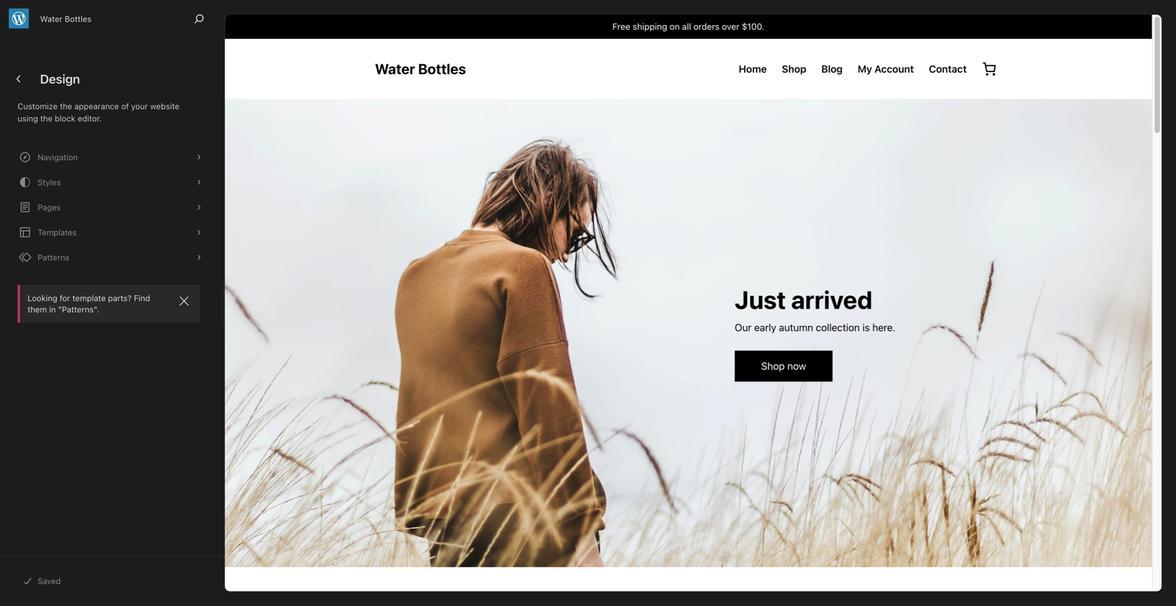 Task type: vqa. For each thing, say whether or not it's contained in the screenshot.
ORDERS
no



Task type: describe. For each thing, give the bounding box(es) containing it.
site icon image
[[9, 8, 29, 29]]

of
[[121, 102, 129, 111]]

parts?
[[108, 294, 132, 303]]

appearance
[[74, 102, 119, 111]]

open command palette image
[[192, 11, 207, 26]]

using
[[18, 114, 38, 123]]

your
[[131, 102, 148, 111]]

customize the appearance of your website using the block editor.
[[18, 102, 180, 123]]

templates
[[38, 228, 77, 237]]

go to the dashboard image
[[11, 71, 26, 86]]

looking
[[28, 294, 57, 303]]

water
[[40, 14, 63, 23]]

for
[[60, 294, 70, 303]]

saved
[[38, 577, 61, 586]]

patterns button
[[8, 245, 211, 270]]

template
[[72, 294, 106, 303]]

pages
[[38, 203, 61, 212]]

styles button
[[8, 170, 211, 195]]

"patterns".
[[58, 305, 99, 314]]

1 horizontal spatial the
[[60, 102, 72, 111]]

them
[[28, 305, 47, 314]]



Task type: locate. For each thing, give the bounding box(es) containing it.
close image
[[177, 294, 192, 309]]

pages button
[[8, 195, 211, 220]]

find
[[134, 294, 150, 303]]

website
[[150, 102, 180, 111]]

bottles
[[65, 14, 91, 23]]

saved button
[[15, 569, 211, 594]]

in
[[49, 305, 56, 314]]

0 vertical spatial the
[[60, 102, 72, 111]]

looking for template parts? find them in "patterns".
[[28, 294, 150, 314]]

templates button
[[8, 220, 211, 245]]

the down customize
[[40, 114, 53, 123]]

list containing navigation
[[8, 145, 211, 270]]

navigation
[[38, 153, 78, 162]]

block
[[55, 114, 75, 123]]

editor.
[[78, 114, 102, 123]]

design
[[40, 71, 80, 86]]

water bottles
[[40, 14, 91, 23]]

list
[[8, 145, 211, 270]]

navigation button
[[8, 145, 211, 170]]

the
[[60, 102, 72, 111], [40, 114, 53, 123]]

patterns
[[38, 253, 69, 262]]

0 horizontal spatial the
[[40, 114, 53, 123]]

the up block
[[60, 102, 72, 111]]

styles
[[38, 178, 61, 187]]

customize
[[18, 102, 58, 111]]

1 vertical spatial the
[[40, 114, 53, 123]]



